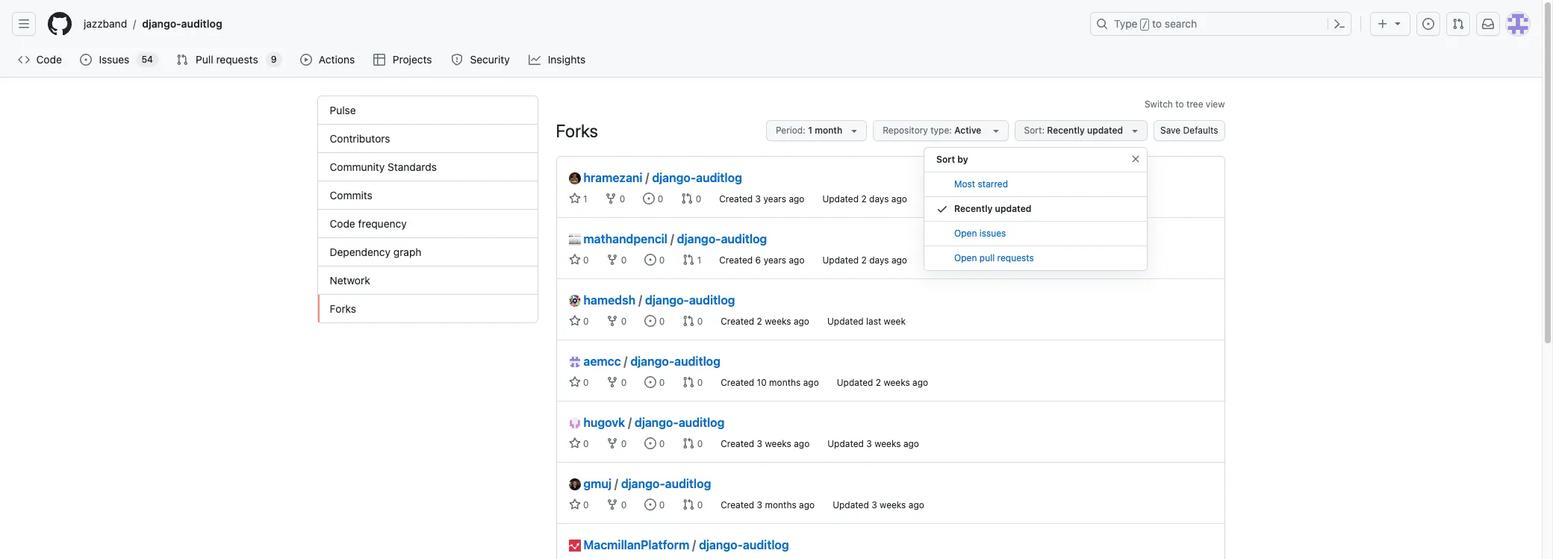 Task type: vqa. For each thing, say whether or not it's contained in the screenshot.


Task type: describe. For each thing, give the bounding box(es) containing it.
git pull request image for hugovk
[[683, 438, 695, 450]]

requests inside menu
[[997, 252, 1034, 264]]

weeks for aemcc
[[884, 377, 910, 388]]

contributors
[[330, 132, 390, 145]]

@gmuj image
[[569, 479, 581, 491]]

/ django-auditlog for aemcc
[[624, 355, 721, 368]]

list containing jazzband
[[78, 12, 1081, 36]]

updated for gmuj
[[833, 500, 869, 511]]

pull
[[980, 252, 995, 264]]

django- for macmillanplatform
[[699, 538, 743, 552]]

created for hugovk
[[721, 438, 754, 450]]

recently updated link
[[925, 197, 1147, 222]]

issue opened image for hramezani
[[643, 193, 655, 205]]

open issues
[[954, 228, 1006, 239]]

git pull request image for mathandpencil
[[683, 254, 695, 266]]

code frequency link
[[318, 210, 537, 238]]

community standards link
[[318, 153, 537, 181]]

weeks for hugovk
[[875, 438, 901, 450]]

hugovk
[[584, 416, 625, 429]]

switch to tree view link
[[1145, 99, 1225, 110]]

months for gmuj
[[765, 500, 797, 511]]

issue opened image for hamedsh
[[645, 315, 657, 327]]

active
[[955, 125, 982, 136]]

recently updated
[[954, 203, 1032, 214]]

/ django-auditlog for macmillanplatform
[[692, 538, 789, 552]]

weeks for gmuj
[[880, 500, 906, 511]]

standards
[[388, 161, 437, 173]]

/ for macmillanplatform
[[692, 538, 696, 552]]

issue opened image for gmuj
[[645, 499, 657, 511]]

/ django-auditlog for hamedsh
[[639, 293, 735, 307]]

issue opened image for aemcc
[[645, 376, 657, 388]]

forks inside insights element
[[330, 302, 356, 315]]

/ django-auditlog for gmuj
[[615, 477, 711, 491]]

aemcc link
[[569, 352, 621, 370]]

insights element
[[317, 96, 538, 323]]

issues
[[99, 53, 129, 66]]

macmillanplatform link
[[569, 536, 690, 554]]

54
[[141, 54, 153, 65]]

0 horizontal spatial 1 link
[[569, 193, 587, 205]]

django- for hamedsh
[[645, 293, 689, 307]]

insights
[[548, 53, 586, 66]]

django- for mathandpencil
[[677, 232, 721, 246]]

updated for hugovk
[[828, 438, 864, 450]]

play image
[[300, 54, 312, 66]]

sort:
[[1024, 125, 1045, 136]]

by
[[958, 154, 968, 165]]

repo forked image for hugovk
[[607, 438, 619, 450]]

/ for gmuj
[[615, 477, 618, 491]]

3 for hramezani
[[755, 193, 761, 205]]

gmuj
[[584, 477, 612, 491]]

1 vertical spatial triangle down image
[[848, 125, 860, 137]]

django-auditlog link for gmuj
[[621, 477, 711, 491]]

star image for mathandpencil
[[569, 254, 581, 266]]

table image
[[374, 54, 386, 66]]

starred
[[978, 178, 1008, 190]]

2 for hramezani
[[861, 193, 867, 205]]

years for mathandpencil
[[764, 255, 786, 266]]

insights link
[[523, 49, 593, 71]]

save
[[1161, 125, 1181, 136]]

code for code
[[36, 53, 62, 66]]

save defaults
[[1161, 125, 1218, 136]]

created for aemcc
[[721, 377, 754, 388]]

jazzband
[[84, 17, 127, 30]]

years for hramezani
[[764, 193, 786, 205]]

auditlog for aemcc
[[675, 355, 721, 368]]

repository type: active
[[883, 125, 984, 136]]

9
[[271, 54, 277, 65]]

/ django-auditlog for hugovk
[[628, 416, 725, 429]]

auditlog for hramezani
[[696, 171, 742, 184]]

repository
[[883, 125, 928, 136]]

menu containing most starred
[[925, 173, 1147, 271]]

community
[[330, 161, 385, 173]]

/ for aemcc
[[624, 355, 628, 368]]

dependency graph link
[[318, 238, 537, 267]]

most starred link
[[925, 173, 1147, 197]]

repo forked image for hramezani
[[605, 193, 617, 205]]

created 10 months ago
[[721, 377, 819, 388]]

updated for hamedsh
[[827, 316, 864, 327]]

save defaults button
[[1154, 120, 1225, 141]]

code for code frequency
[[330, 217, 355, 230]]

community standards
[[330, 161, 437, 173]]

@mathandpencil image
[[569, 234, 581, 246]]

created 2 weeks ago
[[721, 316, 809, 327]]

gmuj link
[[569, 475, 612, 493]]

security link
[[445, 49, 517, 71]]

django- for gmuj
[[621, 477, 665, 491]]

star image for hugovk
[[569, 438, 581, 450]]

updated for mathandpencil
[[823, 255, 859, 266]]

open for open pull requests
[[954, 252, 977, 264]]

1 horizontal spatial updated
[[1087, 125, 1123, 136]]

auditlog for hamedsh
[[689, 293, 735, 307]]

hramezani
[[584, 171, 643, 184]]

0 vertical spatial to
[[1152, 17, 1162, 30]]

created 6 years ago
[[719, 255, 805, 266]]

created 3 months ago
[[721, 500, 815, 511]]

defaults
[[1183, 125, 1218, 136]]

1 horizontal spatial triangle down image
[[1392, 17, 1404, 29]]

updated 2 days ago for hramezani
[[823, 193, 907, 205]]

hamedsh link
[[569, 291, 636, 309]]

created for gmuj
[[721, 500, 754, 511]]

open for open issues
[[954, 228, 977, 239]]

pull
[[196, 53, 213, 66]]

contributors link
[[318, 125, 537, 153]]

triangle down image for recently updated
[[1129, 125, 1141, 137]]

jazzband / django-auditlog
[[84, 17, 222, 30]]

forks link
[[318, 295, 537, 323]]

/ for mathandpencil
[[671, 232, 674, 246]]

graph image
[[529, 54, 541, 66]]

pull requests
[[196, 53, 258, 66]]

django-auditlog link for macmillanplatform
[[699, 538, 789, 552]]



Task type: locate. For each thing, give the bounding box(es) containing it.
django- for hugovk
[[635, 416, 679, 429]]

1 vertical spatial recently
[[954, 203, 993, 214]]

1 triangle down image from the left
[[990, 125, 1002, 137]]

django- for aemcc
[[631, 355, 675, 368]]

star image down @hramezani icon
[[569, 193, 581, 205]]

commits link
[[318, 181, 537, 210]]

triangle down image for active
[[990, 125, 1002, 137]]

0 vertical spatial triangle down image
[[1392, 17, 1404, 29]]

/ right mathandpencil
[[671, 232, 674, 246]]

pulse
[[330, 104, 356, 116]]

issues
[[980, 228, 1006, 239]]

2 vertical spatial 1
[[695, 255, 701, 266]]

days up last
[[869, 255, 889, 266]]

notifications image
[[1482, 18, 1494, 30]]

/ django-auditlog for mathandpencil
[[671, 232, 767, 246]]

type:
[[931, 125, 952, 136]]

git pull request image for hramezani
[[681, 193, 693, 205]]

1 days from the top
[[869, 193, 889, 205]]

requests right pull at top right
[[997, 252, 1034, 264]]

1 left 'month'
[[808, 125, 812, 136]]

period:
[[776, 125, 806, 136]]

updated last week
[[827, 316, 906, 327]]

2 star image from the top
[[569, 254, 581, 266]]

created up created 3 months ago
[[721, 438, 754, 450]]

0 horizontal spatial forks
[[330, 302, 356, 315]]

days for hramezani
[[869, 193, 889, 205]]

1 vertical spatial 1 link
[[683, 254, 701, 266]]

repo forked image for mathandpencil
[[607, 254, 619, 266]]

triangle down image
[[990, 125, 1002, 137], [1129, 125, 1141, 137]]

triangle down image up close menu image
[[1129, 125, 1141, 137]]

/ right hugovk
[[628, 416, 632, 429]]

2 days from the top
[[869, 255, 889, 266]]

month
[[815, 125, 843, 136]]

repo forked image for hamedsh
[[607, 315, 619, 327]]

/ inside jazzband / django-auditlog
[[133, 18, 136, 30]]

0 vertical spatial open
[[954, 228, 977, 239]]

mathandpencil
[[584, 232, 668, 246]]

0 vertical spatial issue opened image
[[1423, 18, 1435, 30]]

type
[[1114, 17, 1138, 30]]

0 vertical spatial years
[[764, 193, 786, 205]]

updated
[[1087, 125, 1123, 136], [995, 203, 1032, 214]]

2 years from the top
[[764, 255, 786, 266]]

dependency
[[330, 246, 391, 258]]

django- right hamedsh
[[645, 293, 689, 307]]

django-auditlog link for hugovk
[[635, 416, 725, 429]]

projects
[[393, 53, 432, 66]]

6
[[755, 255, 761, 266]]

auditlog inside jazzband / django-auditlog
[[181, 17, 222, 30]]

plus image
[[1377, 18, 1389, 30]]

most starred
[[954, 178, 1008, 190]]

repo forked image for gmuj
[[607, 499, 619, 511]]

repo forked image for aemcc
[[607, 376, 619, 388]]

0 vertical spatial git pull request image
[[683, 438, 695, 450]]

auditlog
[[181, 17, 222, 30], [696, 171, 742, 184], [721, 232, 767, 246], [689, 293, 735, 307], [675, 355, 721, 368], [679, 416, 725, 429], [665, 477, 711, 491], [743, 538, 789, 552]]

0 horizontal spatial requests
[[216, 53, 258, 66]]

1 horizontal spatial triangle down image
[[1129, 125, 1141, 137]]

1 star image from the top
[[569, 438, 581, 450]]

git pull request image
[[683, 438, 695, 450], [683, 499, 695, 511]]

code
[[36, 53, 62, 66], [330, 217, 355, 230]]

created for hramezani
[[719, 193, 753, 205]]

forks up @hramezani icon
[[556, 120, 598, 141]]

2 git pull request image from the top
[[683, 499, 695, 511]]

3 for gmuj
[[757, 500, 763, 511]]

star image for aemcc
[[569, 376, 581, 388]]

0 vertical spatial forks
[[556, 120, 598, 141]]

days left check image
[[869, 193, 889, 205]]

0 vertical spatial requests
[[216, 53, 258, 66]]

updated inside menu
[[995, 203, 1032, 214]]

1 horizontal spatial to
[[1176, 99, 1184, 110]]

1 vertical spatial updated 3 weeks ago
[[833, 500, 924, 511]]

recently inside menu
[[954, 203, 993, 214]]

network link
[[318, 267, 537, 295]]

1 vertical spatial to
[[1176, 99, 1184, 110]]

open issues link
[[925, 222, 1147, 246]]

hramezani link
[[569, 169, 643, 187]]

commits
[[330, 189, 373, 202]]

/ right gmuj
[[615, 477, 618, 491]]

1 vertical spatial open
[[954, 252, 977, 264]]

1 vertical spatial repo forked image
[[607, 499, 619, 511]]

1 horizontal spatial requests
[[997, 252, 1034, 264]]

open left issues
[[954, 228, 977, 239]]

/ django-auditlog for hramezani
[[646, 171, 742, 184]]

recently up open issues
[[954, 203, 993, 214]]

star image
[[569, 193, 581, 205], [569, 254, 581, 266], [569, 315, 581, 327], [569, 376, 581, 388]]

created 3 weeks ago
[[721, 438, 810, 450]]

django- for hramezani
[[652, 171, 696, 184]]

/ right macmillanplatform
[[692, 538, 696, 552]]

updated 3 weeks ago for hugovk
[[828, 438, 919, 450]]

issue opened image
[[80, 54, 92, 66], [643, 193, 655, 205], [645, 254, 657, 266], [645, 315, 657, 327], [645, 376, 657, 388]]

updated 3 weeks ago
[[828, 438, 919, 450], [833, 500, 924, 511]]

created left 6
[[719, 255, 753, 266]]

view
[[1206, 99, 1225, 110]]

1 horizontal spatial forks
[[556, 120, 598, 141]]

0
[[617, 193, 625, 205], [655, 193, 663, 205], [693, 193, 701, 205], [581, 255, 589, 266], [619, 255, 627, 266], [657, 255, 665, 266], [581, 316, 589, 327], [619, 316, 627, 327], [657, 316, 665, 327], [695, 316, 703, 327], [581, 377, 589, 388], [619, 377, 627, 388], [657, 377, 665, 388], [695, 377, 703, 388], [581, 438, 589, 450], [619, 438, 627, 450], [657, 438, 665, 450], [695, 438, 703, 450], [581, 500, 589, 511], [619, 500, 627, 511], [657, 500, 665, 511], [695, 500, 703, 511]]

check image
[[936, 203, 948, 215]]

updated 2 weeks ago
[[837, 377, 928, 388]]

homepage image
[[48, 12, 72, 36]]

triangle down image right 'month'
[[848, 125, 860, 137]]

django- inside jazzband / django-auditlog
[[142, 17, 181, 30]]

created
[[719, 193, 753, 205], [719, 255, 753, 266], [721, 316, 754, 327], [721, 377, 754, 388], [721, 438, 754, 450], [721, 500, 754, 511]]

git pull request image for hamedsh
[[683, 315, 695, 327]]

2 open from the top
[[954, 252, 977, 264]]

issue opened image
[[1423, 18, 1435, 30], [645, 438, 657, 450], [645, 499, 657, 511]]

frequency
[[358, 217, 407, 230]]

repo forked image down hugovk
[[607, 438, 619, 450]]

2 updated 2 days ago from the top
[[823, 255, 907, 266]]

0 horizontal spatial to
[[1152, 17, 1162, 30]]

@hramezani image
[[569, 173, 581, 184]]

1 vertical spatial issue opened image
[[645, 438, 657, 450]]

1 left 6
[[695, 255, 701, 266]]

star image down @hugovk image
[[569, 438, 581, 450]]

most
[[954, 178, 975, 190]]

forks down network
[[330, 302, 356, 315]]

code right 'code' icon
[[36, 53, 62, 66]]

1 vertical spatial years
[[764, 255, 786, 266]]

/ for hamedsh
[[639, 293, 642, 307]]

years
[[764, 193, 786, 205], [764, 255, 786, 266]]

git pull request image for gmuj
[[683, 499, 695, 511]]

code frequency
[[330, 217, 407, 230]]

sort: recently updated
[[1024, 125, 1123, 136]]

1 vertical spatial days
[[869, 255, 889, 266]]

code inside insights element
[[330, 217, 355, 230]]

created 3 years ago
[[719, 193, 805, 205]]

week
[[884, 316, 906, 327]]

django-auditlog link for mathandpencil
[[677, 232, 767, 246]]

security
[[470, 53, 510, 66]]

sort by
[[936, 154, 968, 165]]

@macmillanplatform image
[[569, 540, 581, 552]]

0 vertical spatial updated
[[1087, 125, 1123, 136]]

period: 1 month
[[776, 125, 843, 136]]

auditlog for hugovk
[[679, 416, 725, 429]]

django- right gmuj
[[621, 477, 665, 491]]

actions
[[319, 53, 355, 66]]

repo forked image down aemcc
[[607, 376, 619, 388]]

repo forked image down 'mathandpencil' link
[[607, 254, 619, 266]]

code link
[[12, 49, 68, 71]]

switch to tree view
[[1145, 99, 1225, 110]]

updated 2 days ago for mathandpencil
[[823, 255, 907, 266]]

2 for mathandpencil
[[861, 255, 867, 266]]

recently
[[1047, 125, 1085, 136], [954, 203, 993, 214]]

auditlog for gmuj
[[665, 477, 711, 491]]

0 vertical spatial recently
[[1047, 125, 1085, 136]]

auditlog for mathandpencil
[[721, 232, 767, 246]]

1 open from the top
[[954, 228, 977, 239]]

1 vertical spatial code
[[330, 217, 355, 230]]

shield image
[[451, 54, 463, 66]]

1
[[808, 125, 812, 136], [581, 193, 587, 205], [695, 255, 701, 266]]

list
[[78, 12, 1081, 36]]

star image
[[569, 438, 581, 450], [569, 499, 581, 511]]

0 vertical spatial updated 3 weeks ago
[[828, 438, 919, 450]]

years right 6
[[764, 255, 786, 266]]

open left pull at top right
[[954, 252, 977, 264]]

django- right hramezani
[[652, 171, 696, 184]]

1 git pull request image from the top
[[683, 438, 695, 450]]

@hugovk image
[[569, 417, 581, 429]]

aemcc
[[584, 355, 621, 368]]

projects link
[[368, 49, 439, 71]]

/ right type
[[1142, 19, 1148, 30]]

issue opened image for hugovk
[[645, 438, 657, 450]]

0 vertical spatial star image
[[569, 438, 581, 450]]

0 vertical spatial days
[[869, 193, 889, 205]]

hamedsh
[[584, 293, 636, 307]]

2 star image from the top
[[569, 499, 581, 511]]

updated left save in the right of the page
[[1087, 125, 1123, 136]]

command palette image
[[1334, 18, 1346, 30]]

1 vertical spatial months
[[765, 500, 797, 511]]

days for mathandpencil
[[869, 255, 889, 266]]

network
[[330, 274, 370, 287]]

3 star image from the top
[[569, 315, 581, 327]]

0 vertical spatial 1
[[808, 125, 812, 136]]

0 vertical spatial repo forked image
[[607, 315, 619, 327]]

/ for hugovk
[[628, 416, 632, 429]]

created for hamedsh
[[721, 316, 754, 327]]

2 horizontal spatial 1
[[808, 125, 812, 136]]

django- down created 3 months ago
[[699, 538, 743, 552]]

10
[[757, 377, 767, 388]]

to left "tree"
[[1176, 99, 1184, 110]]

1 years from the top
[[764, 193, 786, 205]]

hugovk link
[[569, 414, 625, 432]]

1 repo forked image from the top
[[607, 315, 619, 327]]

type / to search
[[1114, 17, 1197, 30]]

django-auditlog link for aemcc
[[631, 355, 721, 368]]

star image for gmuj
[[569, 499, 581, 511]]

1 horizontal spatial recently
[[1047, 125, 1085, 136]]

@hamedsh image
[[569, 295, 581, 307]]

1 vertical spatial 1
[[581, 193, 587, 205]]

django-auditlog link for hamedsh
[[645, 293, 735, 307]]

1 star image from the top
[[569, 193, 581, 205]]

/ right jazzband
[[133, 18, 136, 30]]

star image for hamedsh
[[569, 315, 581, 327]]

1 link
[[569, 193, 587, 205], [683, 254, 701, 266]]

graph
[[393, 246, 422, 258]]

to left search
[[1152, 17, 1162, 30]]

jazzband link
[[78, 12, 133, 36]]

issue opened image for mathandpencil
[[645, 254, 657, 266]]

git pull request image for aemcc
[[683, 376, 695, 388]]

created for mathandpencil
[[719, 255, 753, 266]]

last
[[866, 316, 881, 327]]

weeks
[[765, 316, 791, 327], [884, 377, 910, 388], [765, 438, 791, 450], [875, 438, 901, 450], [880, 500, 906, 511]]

repo forked image down hramezani
[[605, 193, 617, 205]]

months right 10
[[769, 377, 801, 388]]

repo forked image down gmuj
[[607, 499, 619, 511]]

star image down the "@aemcc" "image"
[[569, 376, 581, 388]]

created down created 3 weeks ago
[[721, 500, 754, 511]]

django- right hugovk
[[635, 416, 679, 429]]

open pull requests
[[954, 252, 1034, 264]]

1 link down @hramezani icon
[[569, 193, 587, 205]]

triangle down image
[[1392, 17, 1404, 29], [848, 125, 860, 137]]

0 horizontal spatial updated
[[995, 203, 1032, 214]]

star image down "@hamedsh" image
[[569, 315, 581, 327]]

/ right hramezani
[[646, 171, 649, 184]]

repo forked image
[[605, 193, 617, 205], [607, 254, 619, 266], [607, 376, 619, 388], [607, 438, 619, 450]]

months for aemcc
[[769, 377, 801, 388]]

forks
[[556, 120, 598, 141], [330, 302, 356, 315]]

2 for aemcc
[[876, 377, 881, 388]]

3 for hugovk
[[757, 438, 763, 450]]

switch
[[1145, 99, 1173, 110]]

1 vertical spatial git pull request image
[[683, 499, 695, 511]]

actions link
[[294, 49, 362, 71]]

0 horizontal spatial triangle down image
[[848, 125, 860, 137]]

recently right sort: on the right top
[[1047, 125, 1085, 136]]

/ right aemcc
[[624, 355, 628, 368]]

search
[[1165, 17, 1197, 30]]

ago
[[789, 193, 805, 205], [892, 193, 907, 205], [789, 255, 805, 266], [892, 255, 907, 266], [794, 316, 809, 327], [803, 377, 819, 388], [913, 377, 928, 388], [794, 438, 810, 450], [904, 438, 919, 450], [799, 500, 815, 511], [909, 500, 924, 511]]

0 horizontal spatial triangle down image
[[990, 125, 1002, 137]]

git pull request image
[[1452, 18, 1464, 30], [176, 54, 188, 66], [681, 193, 693, 205], [683, 254, 695, 266], [683, 315, 695, 327], [683, 376, 695, 388]]

/ for hramezani
[[646, 171, 649, 184]]

0 horizontal spatial 1
[[581, 193, 587, 205]]

1 down @hramezani icon
[[581, 193, 587, 205]]

1 horizontal spatial code
[[330, 217, 355, 230]]

macmillanplatform
[[584, 538, 690, 552]]

1 vertical spatial updated
[[995, 203, 1032, 214]]

created left 10
[[721, 377, 754, 388]]

2 triangle down image from the left
[[1129, 125, 1141, 137]]

updated
[[823, 193, 859, 205], [823, 255, 859, 266], [827, 316, 864, 327], [837, 377, 873, 388], [828, 438, 864, 450], [833, 500, 869, 511]]

1 horizontal spatial 1
[[695, 255, 701, 266]]

dependency graph
[[330, 246, 422, 258]]

1 updated 2 days ago from the top
[[823, 193, 907, 205]]

open pull requests link
[[925, 246, 1147, 271]]

1 vertical spatial forks
[[330, 302, 356, 315]]

menu
[[925, 173, 1147, 271]]

0 vertical spatial code
[[36, 53, 62, 66]]

/ django-auditlog
[[646, 171, 742, 184], [671, 232, 767, 246], [639, 293, 735, 307], [624, 355, 721, 368], [628, 416, 725, 429], [615, 477, 711, 491], [692, 538, 789, 552]]

updated 3 weeks ago for gmuj
[[833, 500, 924, 511]]

django-auditlog link for hramezani
[[652, 171, 742, 184]]

/ inside type / to search
[[1142, 19, 1148, 30]]

1 horizontal spatial 1 link
[[683, 254, 701, 266]]

repo forked image down hamedsh
[[607, 315, 619, 327]]

tree
[[1187, 99, 1203, 110]]

requests right pull
[[216, 53, 258, 66]]

triangle down image right 'active'
[[990, 125, 1002, 137]]

4 star image from the top
[[569, 376, 581, 388]]

0 vertical spatial months
[[769, 377, 801, 388]]

0 vertical spatial 1 link
[[569, 193, 587, 205]]

0 horizontal spatial recently
[[954, 203, 993, 214]]

2 vertical spatial issue opened image
[[645, 499, 657, 511]]

0 horizontal spatial code
[[36, 53, 62, 66]]

updated for aemcc
[[837, 377, 873, 388]]

months down created 3 weeks ago
[[765, 500, 797, 511]]

django-
[[142, 17, 181, 30], [652, 171, 696, 184], [677, 232, 721, 246], [645, 293, 689, 307], [631, 355, 675, 368], [635, 416, 679, 429], [621, 477, 665, 491], [699, 538, 743, 552]]

auditlog for macmillanplatform
[[743, 538, 789, 552]]

2 repo forked image from the top
[[607, 499, 619, 511]]

code down commits
[[330, 217, 355, 230]]

django- up 54
[[142, 17, 181, 30]]

star image down @mathandpencil icon
[[569, 254, 581, 266]]

0 vertical spatial updated 2 days ago
[[823, 193, 907, 205]]

triangle down image right plus icon on the right top of page
[[1392, 17, 1404, 29]]

repo forked image
[[607, 315, 619, 327], [607, 499, 619, 511]]

@aemcc image
[[569, 356, 581, 368]]

to
[[1152, 17, 1162, 30], [1176, 99, 1184, 110]]

created up created 6 years ago
[[719, 193, 753, 205]]

pulse link
[[318, 96, 537, 125]]

django- right aemcc
[[631, 355, 675, 368]]

created down created 6 years ago
[[721, 316, 754, 327]]

updated for hramezani
[[823, 193, 859, 205]]

mathandpencil link
[[569, 230, 668, 248]]

code image
[[18, 54, 30, 66]]

django- up created 6 years ago
[[677, 232, 721, 246]]

close menu image
[[1130, 153, 1142, 165]]

star image for hramezani
[[569, 193, 581, 205]]

updated down starred
[[995, 203, 1032, 214]]

1 vertical spatial star image
[[569, 499, 581, 511]]

/ right hamedsh
[[639, 293, 642, 307]]

open
[[954, 228, 977, 239], [954, 252, 977, 264]]

updated 2 days ago
[[823, 193, 907, 205], [823, 255, 907, 266]]

1 vertical spatial requests
[[997, 252, 1034, 264]]

years up created 6 years ago
[[764, 193, 786, 205]]

star image down @gmuj icon
[[569, 499, 581, 511]]

1 vertical spatial updated 2 days ago
[[823, 255, 907, 266]]

sort
[[936, 154, 955, 165]]

1 link left 6
[[683, 254, 701, 266]]



